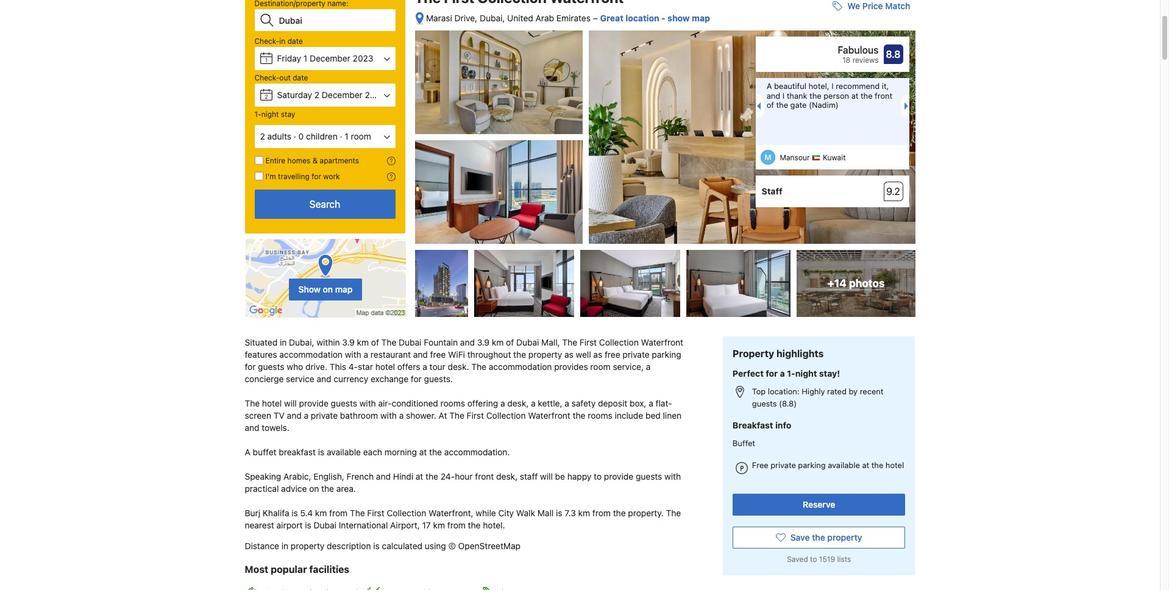 Task type: locate. For each thing, give the bounding box(es) containing it.
front inside a beautiful hotel, i recommend it, and i thank the person at the front of the gate (nadim)
[[875, 91, 893, 100]]

map inside search section
[[335, 284, 353, 294]]

1 horizontal spatial dubai,
[[480, 13, 505, 23]]

thank
[[787, 91, 807, 100]]

december up saturday 2 december 2023
[[310, 53, 350, 63]]

1 horizontal spatial rooms
[[588, 410, 612, 421]]

of up throughout
[[506, 337, 514, 348]]

0 horizontal spatial 3.9
[[342, 337, 355, 348]]

2 horizontal spatial property
[[827, 532, 862, 542]]

first down offering
[[467, 410, 484, 421]]

work
[[323, 172, 340, 181]]

3.9 up throughout
[[477, 337, 490, 348]]

restaurant
[[371, 349, 411, 360]]

1 horizontal spatial free
[[605, 349, 620, 360]]

1 vertical spatial front
[[475, 471, 494, 482]]

to inside the situated in dubai, within 3.9 km of the dubai fountain and 3.9 km of dubai mall, the first collection waterfront features accommodation with a restaurant and free wifi throughout the property as well as free private parking for guests who drive. this 4-star hotel offers a tour desk. the accommodation provides room service, a concierge service and currency exchange for guests. the hotel will provide guests with air-conditioned rooms offering a desk, a kettle, a safety deposit box, a flat- screen tv and a private bathroom with a shower. at the first collection waterfront the rooms include bed linen and towels. a buffet breakfast is available each morning at the accommodation. speaking arabic, english, french and hindi at the 24-hour front desk, staff will be happy to provide guests with practical advice on the area. burj khalifa is 5.4 km from the first collection waterfront, while city walk mall is 7.3 km from the property. the nearest airport is dubai international airport, 17 km from the hotel.
[[594, 471, 602, 482]]

1 vertical spatial in
[[280, 337, 287, 348]]

available
[[327, 447, 361, 457], [828, 460, 860, 470]]

2 check- from the top
[[254, 73, 279, 82]]

i left thank
[[783, 91, 785, 100]]

khalifa
[[263, 508, 289, 518]]

a left tour
[[423, 362, 427, 372]]

room inside the situated in dubai, within 3.9 km of the dubai fountain and 3.9 km of dubai mall, the first collection waterfront features accommodation with a restaurant and free wifi throughout the property as well as free private parking for guests who drive. this 4-star hotel offers a tour desk. the accommodation provides room service, a concierge service and currency exchange for guests. the hotel will provide guests with air-conditioned rooms offering a desk, a kettle, a safety deposit box, a flat- screen tv and a private bathroom with a shower. at the first collection waterfront the rooms include bed linen and towels. a buffet breakfast is available each morning at the accommodation. speaking arabic, english, french and hindi at the 24-hour front desk, staff will be happy to provide guests with practical advice on the area. burj khalifa is 5.4 km from the first collection waterfront, while city walk mall is 7.3 km from the property. the nearest airport is dubai international airport, 17 km from the hotel.
[[590, 362, 611, 372]]

parking up reserve
[[798, 460, 826, 470]]

description
[[327, 541, 371, 551]]

0 vertical spatial check-
[[254, 37, 279, 46]]

desk.
[[448, 362, 469, 372]]

0 horizontal spatial provide
[[299, 398, 328, 408]]

1- left stay
[[254, 110, 261, 119]]

property inside the situated in dubai, within 3.9 km of the dubai fountain and 3.9 km of dubai mall, the first collection waterfront features accommodation with a restaurant and free wifi throughout the property as well as free private parking for guests who drive. this 4-star hotel offers a tour desk. the accommodation provides room service, a concierge service and currency exchange for guests. the hotel will provide guests with air-conditioned rooms offering a desk, a kettle, a safety deposit box, a flat- screen tv and a private bathroom with a shower. at the first collection waterfront the rooms include bed linen and towels. a buffet breakfast is available each morning at the accommodation. speaking arabic, english, french and hindi at the 24-hour front desk, staff will be happy to provide guests with practical advice on the area. burj khalifa is 5.4 km from the first collection waterfront, while city walk mall is 7.3 km from the property. the nearest airport is dubai international airport, 17 km from the hotel.
[[528, 349, 562, 360]]

1 vertical spatial check-
[[254, 73, 279, 82]]

0 horizontal spatial first
[[367, 508, 384, 518]]

©
[[448, 541, 456, 551]]

available up english,
[[327, 447, 361, 457]]

2 inside 'dropdown button'
[[260, 131, 265, 141]]

1 horizontal spatial property
[[528, 349, 562, 360]]

speaking
[[245, 471, 281, 482]]

for down 'property highlights'
[[766, 368, 778, 378]]

the
[[381, 337, 396, 348], [562, 337, 577, 348], [471, 362, 486, 372], [245, 398, 260, 408], [449, 410, 464, 421], [350, 508, 365, 518], [666, 508, 681, 518]]

of up restaurant
[[371, 337, 379, 348]]

will up tv
[[284, 398, 297, 408]]

scored 9.2 element
[[884, 182, 903, 201]]

at
[[851, 91, 859, 100], [419, 447, 427, 457], [862, 460, 869, 470], [416, 471, 423, 482]]

0 vertical spatial rooms
[[440, 398, 465, 408]]

1 horizontal spatial 1-
[[787, 368, 795, 378]]

available inside the situated in dubai, within 3.9 km of the dubai fountain and 3.9 km of dubai mall, the first collection waterfront features accommodation with a restaurant and free wifi throughout the property as well as free private parking for guests who drive. this 4-star hotel offers a tour desk. the accommodation provides room service, a concierge service and currency exchange for guests. the hotel will provide guests with air-conditioned rooms offering a desk, a kettle, a safety deposit box, a flat- screen tv and a private bathroom with a shower. at the first collection waterfront the rooms include bed linen and towels. a buffet breakfast is available each morning at the accommodation. speaking arabic, english, french and hindi at the 24-hour front desk, staff will be happy to provide guests with practical advice on the area. burj khalifa is 5.4 km from the first collection waterfront, while city walk mall is 7.3 km from the property. the nearest airport is dubai international airport, 17 km from the hotel.
[[327, 447, 361, 457]]

map
[[692, 13, 710, 23], [335, 284, 353, 294]]

1 horizontal spatial as
[[593, 349, 602, 360]]

search
[[309, 199, 340, 210]]

will left be
[[540, 471, 553, 482]]

0 horizontal spatial of
[[371, 337, 379, 348]]

in up friday
[[279, 37, 285, 46]]

conditioned
[[392, 398, 438, 408]]

private left bathroom
[[311, 410, 338, 421]]

1- inside search section
[[254, 110, 261, 119]]

0 vertical spatial map
[[692, 13, 710, 23]]

collection up service,
[[599, 337, 639, 348]]

we price match button
[[828, 0, 915, 17]]

drive,
[[455, 13, 477, 23]]

the up screen
[[245, 398, 260, 408]]

1 as from the left
[[564, 349, 573, 360]]

fabulous 18 reviews
[[838, 45, 879, 65]]

front inside the situated in dubai, within 3.9 km of the dubai fountain and 3.9 km of dubai mall, the first collection waterfront features accommodation with a restaurant and free wifi throughout the property as well as free private parking for guests who drive. this 4-star hotel offers a tour desk. the accommodation provides room service, a concierge service and currency exchange for guests. the hotel will provide guests with air-conditioned rooms offering a desk, a kettle, a safety deposit box, a flat- screen tv and a private bathroom with a shower. at the first collection waterfront the rooms include bed linen and towels. a buffet breakfast is available each morning at the accommodation. speaking arabic, english, french and hindi at the 24-hour front desk, staff will be happy to provide guests with practical advice on the area. burj khalifa is 5.4 km from the first collection waterfront, while city walk mall is 7.3 km from the property. the nearest airport is dubai international airport, 17 km from the hotel.
[[475, 471, 494, 482]]

· right children
[[340, 131, 342, 141]]

1 horizontal spatial ·
[[340, 131, 342, 141]]

0 vertical spatial collection
[[599, 337, 639, 348]]

1 vertical spatial date
[[293, 73, 308, 82]]

2 horizontal spatial hotel
[[886, 460, 904, 470]]

2 as from the left
[[593, 349, 602, 360]]

desk, left kettle,
[[507, 398, 529, 408]]

2023
[[353, 53, 373, 63], [365, 90, 386, 100]]

0 horizontal spatial waterfront
[[528, 410, 570, 421]]

km up throughout
[[492, 337, 504, 348]]

first
[[580, 337, 597, 348], [467, 410, 484, 421], [367, 508, 384, 518]]

hour
[[455, 471, 473, 482]]

check- up friday
[[254, 37, 279, 46]]

and left thank
[[767, 91, 780, 100]]

1 vertical spatial desk,
[[496, 471, 518, 482]]

the
[[810, 91, 822, 100], [861, 91, 873, 100], [776, 100, 788, 110], [513, 349, 526, 360], [573, 410, 585, 421], [429, 447, 442, 457], [872, 460, 883, 470], [426, 471, 438, 482], [321, 483, 334, 494], [613, 508, 626, 518], [468, 520, 481, 530], [812, 532, 825, 542]]

kettle,
[[538, 398, 562, 408]]

private up service,
[[623, 349, 650, 360]]

on down english,
[[309, 483, 319, 494]]

the inside dropdown button
[[812, 532, 825, 542]]

2 for 2
[[265, 93, 268, 100]]

0 horizontal spatial ·
[[294, 131, 296, 141]]

5.4
[[300, 508, 313, 518]]

a left buffet in the bottom left of the page
[[245, 447, 250, 457]]

0 horizontal spatial parking
[[652, 349, 681, 360]]

1 right friday
[[303, 53, 307, 63]]

room up apartments
[[351, 131, 371, 141]]

private right free
[[771, 460, 796, 470]]

buffet
[[733, 438, 755, 448]]

bed
[[646, 410, 661, 421]]

dubai left mall,
[[516, 337, 539, 348]]

dubai up restaurant
[[399, 337, 422, 348]]

2 horizontal spatial from
[[592, 508, 611, 518]]

1 vertical spatial available
[[828, 460, 860, 470]]

1 vertical spatial 2023
[[365, 90, 386, 100]]

night left stay
[[261, 110, 279, 119]]

friday 1 december 2023
[[277, 53, 373, 63]]

show
[[298, 284, 321, 294]]

rooms up the at
[[440, 398, 465, 408]]

0 vertical spatial on
[[323, 284, 333, 294]]

(nadim)
[[809, 100, 839, 110]]

Where are you going? field
[[274, 9, 395, 31]]

homes
[[287, 156, 310, 165]]

property for save the property
[[827, 532, 862, 542]]

accommodation up drive.
[[279, 349, 343, 360]]

staff
[[762, 186, 783, 196]]

entire homes & apartments
[[265, 156, 359, 165]]

situated in dubai, within 3.9 km of the dubai fountain and 3.9 km of dubai mall, the first collection waterfront features accommodation with a restaurant and free wifi throughout the property as well as free private parking for guests who drive. this 4-star hotel offers a tour desk. the accommodation provides room service, a concierge service and currency exchange for guests. the hotel will provide guests with air-conditioned rooms offering a desk, a kettle, a safety deposit box, a flat- screen tv and a private bathroom with a shower. at the first collection waterfront the rooms include bed linen and towels. a buffet breakfast is available each morning at the accommodation. speaking arabic, english, french and hindi at the 24-hour front desk, staff will be happy to provide guests with practical advice on the area. burj khalifa is 5.4 km from the first collection waterfront, while city walk mall is 7.3 km from the property. the nearest airport is dubai international airport, 17 km from the hotel.
[[245, 337, 686, 530]]

popular
[[271, 564, 307, 575]]

+14
[[827, 277, 847, 290]]

of
[[767, 100, 774, 110], [371, 337, 379, 348], [506, 337, 514, 348]]

provide down the service
[[299, 398, 328, 408]]

1 down check-in date
[[265, 57, 268, 63]]

1 check- from the top
[[254, 37, 279, 46]]

1 vertical spatial collection
[[486, 410, 526, 421]]

3.9 right within
[[342, 337, 355, 348]]

1 vertical spatial a
[[245, 447, 250, 457]]

a inside a beautiful hotel, i recommend it, and i thank the person at the front of the gate (nadim)
[[767, 81, 772, 91]]

1 vertical spatial provide
[[604, 471, 633, 482]]

in
[[279, 37, 285, 46], [280, 337, 287, 348], [281, 541, 288, 551]]

0 horizontal spatial will
[[284, 398, 297, 408]]

0 vertical spatial dubai,
[[480, 13, 505, 23]]

0 horizontal spatial accommodation
[[279, 349, 343, 360]]

on right show
[[323, 284, 333, 294]]

openstreetmap
[[458, 541, 521, 551]]

0 vertical spatial 2023
[[353, 53, 373, 63]]

most popular facilities
[[245, 564, 349, 575]]

0 horizontal spatial free
[[430, 349, 446, 360]]

a left kettle,
[[531, 398, 536, 408]]

0 horizontal spatial map
[[335, 284, 353, 294]]

great location - show map button
[[600, 13, 710, 23]]

0 vertical spatial in
[[279, 37, 285, 46]]

18
[[842, 56, 850, 65]]

and inside a beautiful hotel, i recommend it, and i thank the person at the front of the gate (nadim)
[[767, 91, 780, 100]]

0 horizontal spatial rooms
[[440, 398, 465, 408]]

i right "hotel,"
[[832, 81, 834, 91]]

we'll show you stays where you can have the entire place to yourself image
[[387, 157, 395, 165], [387, 157, 395, 165]]

2 vertical spatial private
[[771, 460, 796, 470]]

dubai, for within
[[289, 337, 314, 348]]

1 horizontal spatial first
[[467, 410, 484, 421]]

from down area.
[[329, 508, 348, 518]]

first up well
[[580, 337, 597, 348]]

1 vertical spatial 1-
[[787, 368, 795, 378]]

deposit
[[598, 398, 627, 408]]

from down waterfront,
[[447, 520, 466, 530]]

1 horizontal spatial room
[[590, 362, 611, 372]]

0 vertical spatial front
[[875, 91, 893, 100]]

1 horizontal spatial provide
[[604, 471, 633, 482]]

km right 17
[[433, 520, 445, 530]]

a left beautiful
[[767, 81, 772, 91]]

0 vertical spatial a
[[767, 81, 772, 91]]

1 vertical spatial will
[[540, 471, 553, 482]]

1 horizontal spatial 3.9
[[477, 337, 490, 348]]

1 vertical spatial december
[[322, 90, 363, 100]]

2 horizontal spatial dubai
[[516, 337, 539, 348]]

click to open map view image
[[415, 11, 424, 25]]

apartments
[[320, 156, 359, 165]]

property down mall,
[[528, 349, 562, 360]]

2 vertical spatial in
[[281, 541, 288, 551]]

include
[[615, 410, 643, 421]]

front right hour
[[475, 471, 494, 482]]

0 vertical spatial date
[[288, 37, 303, 46]]

on inside the situated in dubai, within 3.9 km of the dubai fountain and 3.9 km of dubai mall, the first collection waterfront features accommodation with a restaurant and free wifi throughout the property as well as free private parking for guests who drive. this 4-star hotel offers a tour desk. the accommodation provides room service, a concierge service and currency exchange for guests. the hotel will provide guests with air-conditioned rooms offering a desk, a kettle, a safety deposit box, a flat- screen tv and a private bathroom with a shower. at the first collection waterfront the rooms include bed linen and towels. a buffet breakfast is available each morning at the accommodation. speaking arabic, english, french and hindi at the 24-hour front desk, staff will be happy to provide guests with practical advice on the area. burj khalifa is 5.4 km from the first collection waterfront, while city walk mall is 7.3 km from the property. the nearest airport is dubai international airport, 17 km from the hotel.
[[309, 483, 319, 494]]

date right out
[[293, 73, 308, 82]]

collection down offering
[[486, 410, 526, 421]]

1 vertical spatial private
[[311, 410, 338, 421]]

next image
[[904, 102, 912, 110]]

is down international
[[373, 541, 380, 551]]

top
[[752, 386, 766, 396]]

stay!
[[819, 368, 840, 378]]

december
[[310, 53, 350, 63], [322, 90, 363, 100]]

room inside the 2 adults · 0 children · 1 room 'dropdown button'
[[351, 131, 371, 141]]

in right situated
[[280, 337, 287, 348]]

great
[[600, 13, 623, 23]]

2 3.9 from the left
[[477, 337, 490, 348]]

as
[[564, 349, 573, 360], [593, 349, 602, 360]]

1 horizontal spatial night
[[795, 368, 817, 378]]

1 horizontal spatial a
[[767, 81, 772, 91]]

box,
[[630, 398, 646, 408]]

as right well
[[593, 349, 602, 360]]

2 free from the left
[[605, 349, 620, 360]]

for left the work
[[312, 172, 321, 181]]

1
[[303, 53, 307, 63], [265, 57, 268, 63], [345, 131, 348, 141]]

0 vertical spatial available
[[327, 447, 361, 457]]

property.
[[628, 508, 664, 518]]

0 vertical spatial room
[[351, 131, 371, 141]]

free up tour
[[430, 349, 446, 360]]

in down the airport on the left bottom of the page
[[281, 541, 288, 551]]

as up "provides"
[[564, 349, 573, 360]]

+14 photos link
[[797, 250, 915, 317]]

0 horizontal spatial dubai,
[[289, 337, 314, 348]]

the up well
[[562, 337, 577, 348]]

of inside a beautiful hotel, i recommend it, and i thank the person at the front of the gate (nadim)
[[767, 100, 774, 110]]

december down 'friday 1 december 2023'
[[322, 90, 363, 100]]

0 vertical spatial december
[[310, 53, 350, 63]]

in inside the situated in dubai, within 3.9 km of the dubai fountain and 3.9 km of dubai mall, the first collection waterfront features accommodation with a restaurant and free wifi throughout the property as well as free private parking for guests who drive. this 4-star hotel offers a tour desk. the accommodation provides room service, a concierge service and currency exchange for guests. the hotel will provide guests with air-conditioned rooms offering a desk, a kettle, a safety deposit box, a flat- screen tv and a private bathroom with a shower. at the first collection waterfront the rooms include bed linen and towels. a buffet breakfast is available each morning at the accommodation. speaking arabic, english, french and hindi at the 24-hour front desk, staff will be happy to provide guests with practical advice on the area. burj khalifa is 5.4 km from the first collection waterfront, while city walk mall is 7.3 km from the property. the nearest airport is dubai international airport, 17 km from the hotel.
[[280, 337, 287, 348]]

· left 0
[[294, 131, 296, 141]]

show on map button
[[245, 238, 406, 318], [289, 278, 362, 300]]

2 left adults at the left of page
[[260, 131, 265, 141]]

distance in property description is calculated using © openstreetmap
[[245, 541, 521, 551]]

accommodation down throughout
[[489, 362, 552, 372]]

gate
[[790, 100, 807, 110]]

km right 7.3
[[578, 508, 590, 518]]

guests up bathroom
[[331, 398, 357, 408]]

2 horizontal spatial of
[[767, 100, 774, 110]]

property inside dropdown button
[[827, 532, 862, 542]]

front
[[875, 91, 893, 100], [475, 471, 494, 482]]

in inside search section
[[279, 37, 285, 46]]

at inside a beautiful hotel, i recommend it, and i thank the person at the front of the gate (nadim)
[[851, 91, 859, 100]]

collection up airport,
[[387, 508, 426, 518]]

4-
[[349, 362, 358, 372]]

2 right saturday
[[314, 90, 319, 100]]

1 vertical spatial rooms
[[588, 410, 612, 421]]

1 horizontal spatial private
[[623, 349, 650, 360]]

1 horizontal spatial to
[[810, 555, 817, 564]]

map right show
[[335, 284, 353, 294]]

0 vertical spatial will
[[284, 398, 297, 408]]

it,
[[882, 81, 889, 91]]

dubai, inside the situated in dubai, within 3.9 km of the dubai fountain and 3.9 km of dubai mall, the first collection waterfront features accommodation with a restaurant and free wifi throughout the property as well as free private parking for guests who drive. this 4-star hotel offers a tour desk. the accommodation provides room service, a concierge service and currency exchange for guests. the hotel will provide guests with air-conditioned rooms offering a desk, a kettle, a safety deposit box, a flat- screen tv and a private bathroom with a shower. at the first collection waterfront the rooms include bed linen and towels. a buffet breakfast is available each morning at the accommodation. speaking arabic, english, french and hindi at the 24-hour front desk, staff will be happy to provide guests with practical advice on the area. burj khalifa is 5.4 km from the first collection waterfront, while city walk mall is 7.3 km from the property. the nearest airport is dubai international airport, 17 km from the hotel.
[[289, 337, 314, 348]]

dubai, right the drive,
[[480, 13, 505, 23]]

on
[[323, 284, 333, 294], [309, 483, 319, 494]]

out
[[279, 73, 291, 82]]

a up star
[[364, 349, 368, 360]]

0 vertical spatial 1-
[[254, 110, 261, 119]]

parking up flat-
[[652, 349, 681, 360]]

dubai up description
[[314, 520, 336, 530]]

7.3
[[565, 508, 576, 518]]

0 vertical spatial hotel
[[375, 362, 395, 372]]

1 inside 'dropdown button'
[[345, 131, 348, 141]]

2 vertical spatial first
[[367, 508, 384, 518]]

date
[[288, 37, 303, 46], [293, 73, 308, 82]]

1 right children
[[345, 131, 348, 141]]

practical
[[245, 483, 279, 494]]

from right 7.3
[[592, 508, 611, 518]]

0 horizontal spatial a
[[245, 447, 250, 457]]

star
[[358, 362, 373, 372]]

in for situated
[[280, 337, 287, 348]]

search button
[[254, 190, 395, 219]]

0 vertical spatial first
[[580, 337, 597, 348]]

beautiful
[[774, 81, 806, 91]]

to right happy
[[594, 471, 602, 482]]

burj
[[245, 508, 260, 518]]

rooms down deposit
[[588, 410, 612, 421]]

3.9
[[342, 337, 355, 348], [477, 337, 490, 348]]

arabic,
[[283, 471, 311, 482]]

2 adults · 0 children · 1 room
[[260, 131, 371, 141]]

the right property.
[[666, 508, 681, 518]]

desk, left staff
[[496, 471, 518, 482]]

waterfront up service,
[[641, 337, 683, 348]]

1 horizontal spatial on
[[323, 284, 333, 294]]

0 vertical spatial night
[[261, 110, 279, 119]]

1 vertical spatial night
[[795, 368, 817, 378]]

the up restaurant
[[381, 337, 396, 348]]

0 horizontal spatial private
[[311, 410, 338, 421]]

provide right happy
[[604, 471, 633, 482]]

room down well
[[590, 362, 611, 372]]

dubai, up who
[[289, 337, 314, 348]]

2 horizontal spatial 1
[[345, 131, 348, 141]]

0 horizontal spatial on
[[309, 483, 319, 494]]

0 vertical spatial parking
[[652, 349, 681, 360]]

0 horizontal spatial to
[[594, 471, 602, 482]]

from
[[329, 508, 348, 518], [592, 508, 611, 518], [447, 520, 466, 530]]

1 vertical spatial room
[[590, 362, 611, 372]]

date up friday
[[288, 37, 303, 46]]

for down the offers
[[411, 374, 422, 384]]

info
[[775, 420, 791, 430]]

1 vertical spatial dubai,
[[289, 337, 314, 348]]

the up international
[[350, 508, 365, 518]]

0 horizontal spatial property
[[291, 541, 324, 551]]

parking
[[652, 349, 681, 360], [798, 460, 826, 470]]

reserve
[[803, 499, 835, 510]]

available up reserve
[[828, 460, 860, 470]]

2023 for saturday 2 december 2023
[[365, 90, 386, 100]]

1 horizontal spatial front
[[875, 91, 893, 100]]



Task type: vqa. For each thing, say whether or not it's contained in the screenshot.
locations within los angeles metropolitan area 376 car rental locations average price of qar 206.83 per day
no



Task type: describe. For each thing, give the bounding box(es) containing it.
breakfast
[[733, 420, 773, 430]]

is right breakfast
[[318, 447, 324, 457]]

0 horizontal spatial hotel
[[262, 398, 282, 408]]

screen
[[245, 410, 271, 421]]

international
[[339, 520, 388, 530]]

fabulous
[[838, 45, 879, 56]]

2 horizontal spatial private
[[771, 460, 796, 470]]

a inside the situated in dubai, within 3.9 km of the dubai fountain and 3.9 km of dubai mall, the first collection waterfront features accommodation with a restaurant and free wifi throughout the property as well as free private parking for guests who drive. this 4-star hotel offers a tour desk. the accommodation provides room service, a concierge service and currency exchange for guests. the hotel will provide guests with air-conditioned rooms offering a desk, a kettle, a safety deposit box, a flat- screen tv and a private bathroom with a shower. at the first collection waterfront the rooms include bed linen and towels. a buffet breakfast is available each morning at the accommodation. speaking arabic, english, french and hindi at the 24-hour front desk, staff will be happy to provide guests with practical advice on the area. burj khalifa is 5.4 km from the first collection waterfront, while city walk mall is 7.3 km from the property. the nearest airport is dubai international airport, 17 km from the hotel.
[[245, 447, 250, 457]]

1 horizontal spatial of
[[506, 337, 514, 348]]

check- for in
[[254, 37, 279, 46]]

staff
[[520, 471, 538, 482]]

shower.
[[406, 410, 436, 421]]

english,
[[313, 471, 344, 482]]

accommodation.
[[444, 447, 510, 457]]

waterfront,
[[429, 508, 473, 518]]

2 for 2 adults · 0 children · 1 room
[[260, 131, 265, 141]]

1 vertical spatial first
[[467, 410, 484, 421]]

using
[[425, 541, 446, 551]]

property
[[733, 348, 774, 359]]

arab
[[536, 13, 554, 23]]

show
[[668, 13, 690, 23]]

towels.
[[262, 422, 289, 433]]

rated fabulous element
[[762, 43, 879, 57]]

1 vertical spatial waterfront
[[528, 410, 570, 421]]

hotel.
[[483, 520, 505, 530]]

night inside search section
[[261, 110, 279, 119]]

1 horizontal spatial 1
[[303, 53, 307, 63]]

&
[[313, 156, 318, 165]]

perfect
[[733, 368, 764, 378]]

the right the at
[[449, 410, 464, 421]]

person
[[824, 91, 849, 100]]

1 horizontal spatial hotel
[[375, 362, 395, 372]]

if you select this option, we'll show you popular business travel features like breakfast, wifi and free parking. image
[[387, 173, 395, 181]]

in for distance
[[281, 541, 288, 551]]

location
[[626, 13, 659, 23]]

mall,
[[541, 337, 560, 348]]

0 vertical spatial desk,
[[507, 398, 529, 408]]

and right tv
[[287, 410, 302, 421]]

property for distance in property description is calculated using © openstreetmap
[[291, 541, 324, 551]]

search section
[[240, 0, 410, 318]]

offers
[[397, 362, 420, 372]]

marasi drive, dubai, united arab emirates – great location - show map
[[426, 13, 710, 23]]

reserve button
[[733, 494, 905, 516]]

situated
[[245, 337, 277, 348]]

0 horizontal spatial from
[[329, 508, 348, 518]]

is down 5.4
[[305, 520, 311, 530]]

previous image
[[753, 102, 760, 110]]

1 horizontal spatial dubai
[[399, 337, 422, 348]]

0 vertical spatial provide
[[299, 398, 328, 408]]

match
[[885, 1, 910, 11]]

1 horizontal spatial waterfront
[[641, 337, 683, 348]]

i'm travelling for work
[[265, 172, 340, 181]]

price
[[862, 1, 883, 11]]

this
[[330, 362, 346, 372]]

is left 5.4
[[292, 508, 298, 518]]

a right service,
[[646, 362, 651, 372]]

marasi
[[426, 13, 452, 23]]

1 horizontal spatial i
[[832, 81, 834, 91]]

-
[[661, 13, 665, 23]]

1 horizontal spatial from
[[447, 520, 466, 530]]

a down conditioned
[[399, 410, 404, 421]]

entire
[[265, 156, 285, 165]]

guests up concierge
[[258, 362, 284, 372]]

mall
[[537, 508, 554, 518]]

we price match
[[847, 1, 910, 11]]

scored 8.8 element
[[884, 45, 903, 64]]

service
[[286, 374, 314, 384]]

buffet
[[253, 447, 276, 457]]

save the property button
[[733, 527, 905, 549]]

currency
[[334, 374, 368, 384]]

offering
[[467, 398, 498, 408]]

recommend
[[836, 81, 880, 91]]

children
[[306, 131, 338, 141]]

highly
[[802, 386, 825, 396]]

2023 for friday 1 december 2023
[[353, 53, 373, 63]]

1 vertical spatial to
[[810, 555, 817, 564]]

nearest
[[245, 520, 274, 530]]

km right 5.4
[[315, 508, 327, 518]]

city
[[498, 508, 514, 518]]

guests.
[[424, 374, 453, 384]]

adults
[[267, 131, 291, 141]]

2 vertical spatial hotel
[[886, 460, 904, 470]]

2 horizontal spatial first
[[580, 337, 597, 348]]

for inside search section
[[312, 172, 321, 181]]

guests up property.
[[636, 471, 662, 482]]

2 vertical spatial collection
[[387, 508, 426, 518]]

a up bed
[[649, 398, 653, 408]]

be
[[555, 471, 565, 482]]

0 horizontal spatial dubai
[[314, 520, 336, 530]]

0
[[298, 131, 304, 141]]

the down throughout
[[471, 362, 486, 372]]

well
[[576, 349, 591, 360]]

check-out date
[[254, 73, 308, 82]]

a right tv
[[304, 410, 308, 421]]

2 horizontal spatial collection
[[599, 337, 639, 348]]

happy
[[567, 471, 592, 482]]

check- for out
[[254, 73, 279, 82]]

1519
[[819, 555, 835, 564]]

most
[[245, 564, 268, 575]]

parking inside the situated in dubai, within 3.9 km of the dubai fountain and 3.9 km of dubai mall, the first collection waterfront features accommodation with a restaurant and free wifi throughout the property as well as free private parking for guests who drive. this 4-star hotel offers a tour desk. the accommodation provides room service, a concierge service and currency exchange for guests. the hotel will provide guests with air-conditioned rooms offering a desk, a kettle, a safety deposit box, a flat- screen tv and a private bathroom with a shower. at the first collection waterfront the rooms include bed linen and towels. a buffet breakfast is available each morning at the accommodation. speaking arabic, english, french and hindi at the 24-hour front desk, staff will be happy to provide guests with practical advice on the area. burj khalifa is 5.4 km from the first collection waterfront, while city walk mall is 7.3 km from the property. the nearest airport is dubai international airport, 17 km from the hotel.
[[652, 349, 681, 360]]

a right offering
[[500, 398, 505, 408]]

saturday 2 december 2023
[[277, 90, 386, 100]]

for down features
[[245, 362, 256, 372]]

features
[[245, 349, 277, 360]]

fountain
[[424, 337, 458, 348]]

we
[[847, 1, 860, 11]]

a left safety
[[565, 398, 569, 408]]

each
[[363, 447, 382, 457]]

tv
[[274, 410, 285, 421]]

in for check-
[[279, 37, 285, 46]]

air-
[[378, 398, 392, 408]]

date for check-in date
[[288, 37, 303, 46]]

1 horizontal spatial will
[[540, 471, 553, 482]]

dubai, for united
[[480, 13, 505, 23]]

2 · from the left
[[340, 131, 342, 141]]

1 horizontal spatial collection
[[486, 410, 526, 421]]

0 vertical spatial private
[[623, 349, 650, 360]]

1 free from the left
[[430, 349, 446, 360]]

friday
[[277, 53, 301, 63]]

drive.
[[305, 362, 327, 372]]

on inside search section
[[323, 284, 333, 294]]

linen
[[663, 410, 682, 421]]

1 3.9 from the left
[[342, 337, 355, 348]]

bathroom
[[340, 410, 378, 421]]

and down drive.
[[317, 374, 331, 384]]

save
[[790, 532, 810, 542]]

1 horizontal spatial accommodation
[[489, 362, 552, 372]]

tour
[[430, 362, 445, 372]]

0 horizontal spatial 1
[[265, 57, 268, 63]]

calculated
[[382, 541, 422, 551]]

date for check-out date
[[293, 73, 308, 82]]

is left 7.3
[[556, 508, 562, 518]]

1 · from the left
[[294, 131, 296, 141]]

0 horizontal spatial i
[[783, 91, 785, 100]]

french
[[347, 471, 374, 482]]

december for 2
[[322, 90, 363, 100]]

safety
[[572, 398, 596, 408]]

1 horizontal spatial available
[[828, 460, 860, 470]]

a up location: in the bottom of the page
[[780, 368, 785, 378]]

mansour
[[780, 153, 810, 162]]

top location: highly rated by recent guests (8.8)
[[752, 386, 884, 408]]

airport,
[[390, 520, 420, 530]]

0 vertical spatial accommodation
[[279, 349, 343, 360]]

exchange
[[371, 374, 408, 384]]

and up the offers
[[413, 349, 428, 360]]

flat-
[[656, 398, 672, 408]]

within
[[317, 337, 340, 348]]

location:
[[768, 386, 800, 396]]

distance
[[245, 541, 279, 551]]

by
[[849, 386, 858, 396]]

and down screen
[[245, 422, 259, 433]]

at
[[439, 410, 447, 421]]

stay
[[281, 110, 295, 119]]

december for 1
[[310, 53, 350, 63]]

free
[[752, 460, 768, 470]]

and left hindi
[[376, 471, 391, 482]]

saved to 1519 lists
[[787, 555, 851, 564]]

1 horizontal spatial parking
[[798, 460, 826, 470]]

emirates
[[556, 13, 591, 23]]

wifi
[[448, 349, 465, 360]]

show on map
[[298, 284, 353, 294]]

and up the "wifi"
[[460, 337, 475, 348]]

if you select this option, we'll show you popular business travel features like breakfast, wifi and free parking. image
[[387, 173, 395, 181]]

guests inside top location: highly rated by recent guests (8.8)
[[752, 399, 777, 408]]

km up star
[[357, 337, 369, 348]]



